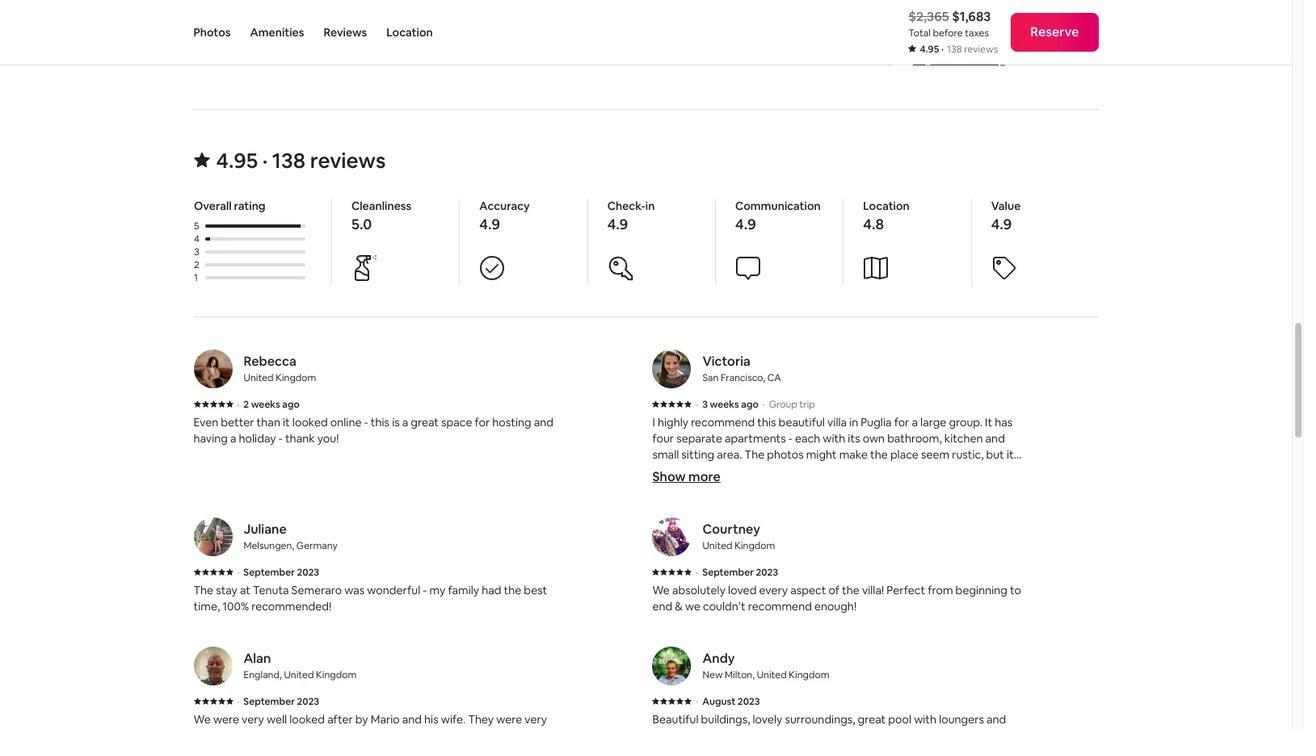 Task type: vqa. For each thing, say whether or not it's contained in the screenshot.


Task type: locate. For each thing, give the bounding box(es) containing it.
photos left amenities button
[[194, 25, 231, 40]]

4.95 down 'total'
[[920, 43, 939, 56]]

loungers
[[939, 713, 984, 727]]

4.9
[[479, 215, 500, 233], [607, 215, 628, 233], [735, 215, 756, 233], [991, 215, 1012, 233]]

a for great
[[402, 415, 408, 430]]

we inside we absolutely loved every aspect of the villa! perfect from beginning to end & we couldn't recommend enough!
[[653, 583, 670, 598]]

looked for rebecca
[[292, 415, 328, 430]]

victoria image
[[653, 350, 691, 389], [653, 350, 691, 389]]

3 down san
[[703, 398, 708, 411]]

loved
[[728, 583, 757, 598]]

check-in 4.9
[[607, 199, 654, 233]]

september up tenuta
[[243, 566, 295, 579]]

5
[[194, 220, 199, 233]]

united right milton,
[[757, 669, 787, 682]]

than
[[257, 415, 280, 430]]

2 horizontal spatial a
[[912, 415, 918, 430]]

4.9 inside check-in 4.9
[[607, 215, 628, 233]]

2 horizontal spatial very
[[779, 464, 801, 478]]

0 vertical spatial 138
[[947, 43, 962, 56]]

1 vertical spatial the
[[194, 583, 213, 598]]

1 vertical spatial with
[[914, 713, 937, 727]]

a down better
[[230, 431, 236, 446]]

september for courtney
[[703, 566, 754, 579]]

4.9 inside the value 4.9
[[991, 215, 1012, 233]]

courtney united kingdom
[[703, 521, 775, 553]]

recommend
[[691, 415, 755, 430], [748, 599, 812, 614]]

3 4.9 from the left
[[735, 215, 756, 233]]

the down own
[[870, 448, 888, 462]]

4.9 inside communication 4.9
[[735, 215, 756, 233]]

ago
[[282, 398, 300, 411], [741, 398, 759, 411]]

and
[[534, 415, 554, 430], [986, 431, 1005, 446], [757, 464, 776, 478], [402, 713, 422, 727], [987, 713, 1006, 727]]

1 horizontal spatial ago
[[741, 398, 759, 411]]

0 horizontal spatial great
[[411, 415, 439, 430]]

0 vertical spatial we
[[653, 583, 670, 598]]

location 4.8
[[863, 199, 909, 233]]

four
[[653, 431, 674, 446]]

of inside we were very well looked after by mario and his wife. they were very helpful, especially with our limited knowledge of italian. they were als
[[431, 729, 442, 730]]

we up end
[[653, 583, 670, 598]]

4.95 up overall rating
[[216, 147, 258, 174]]

4
[[194, 233, 199, 246]]

· left august
[[696, 696, 698, 709]]

photos
[[194, 25, 231, 40], [689, 729, 725, 730]]

1 horizontal spatial reviews
[[964, 43, 998, 56]]

the down apartments
[[745, 448, 765, 462]]

reviews
[[324, 25, 367, 40]]

location for location
[[386, 25, 433, 40]]

accuracy
[[479, 199, 529, 213]]

and up into
[[987, 713, 1006, 727]]

0 horizontal spatial reviews
[[310, 147, 386, 174]]

rebecca image
[[194, 350, 232, 389]]

alan image
[[194, 647, 232, 686]]

0 horizontal spatial we
[[194, 713, 211, 727]]

this left "listing"
[[953, 52, 973, 67]]

0 vertical spatial 3
[[194, 246, 199, 258]]

time,
[[194, 599, 220, 614]]

1 horizontal spatial a
[[402, 415, 408, 430]]

1 horizontal spatial is
[[933, 729, 941, 730]]

reviews up cleanliness at the left top
[[310, 147, 386, 174]]

at
[[240, 583, 251, 598]]

4.95 · 138 reviews up rating
[[216, 147, 386, 174]]

large
[[921, 415, 947, 430]]

4.9 for value 4.9
[[991, 215, 1012, 233]]

were right 'wife.'
[[496, 713, 522, 727]]

september up well
[[243, 696, 295, 709]]

1 horizontal spatial in
[[849, 415, 858, 430]]

we
[[653, 583, 670, 598], [194, 713, 211, 727]]

juliane melsungen, germany
[[244, 521, 338, 553]]

don't
[[728, 729, 755, 730]]

of inside we absolutely loved every aspect of the villa! perfect from beginning to end & we couldn't recommend enough!
[[829, 583, 840, 598]]

0 horizontal spatial of
[[431, 729, 442, 730]]

united down courtney on the bottom right
[[703, 540, 733, 553]]

united down rebecca
[[244, 372, 274, 385]]

each
[[795, 431, 820, 446]]

$2,365 $1,683 total before taxes
[[909, 8, 991, 40]]

photos down buildings,
[[689, 729, 725, 730]]

weeks down san
[[710, 398, 739, 411]]

0 vertical spatial looked
[[292, 415, 328, 430]]

2 for from the left
[[894, 415, 909, 430]]

kingdom
[[276, 372, 316, 385], [735, 540, 775, 553], [316, 669, 357, 682], [789, 669, 830, 682]]

they right "italian."
[[480, 729, 506, 730]]

beautiful buildings, lovely surroundings, great pool with loungers and shade. photos don't do it justice. the accommodation is divided into 
[[653, 713, 1014, 730]]

we inside we were very well looked after by mario and his wife. they were very helpful, especially with our limited knowledge of italian. they were als
[[194, 713, 211, 727]]

· down before
[[941, 43, 944, 56]]

trip
[[800, 398, 815, 411]]

1 vertical spatial recommend
[[748, 599, 812, 614]]

is inside beautiful buildings, lovely surroundings, great pool with loungers and shade. photos don't do it justice. the accommodation is divided into
[[933, 729, 941, 730]]

2023 up semeraro
[[297, 566, 319, 579]]

2023 for andy
[[738, 696, 760, 709]]

0 vertical spatial of
[[829, 583, 840, 598]]

0 vertical spatial location
[[386, 25, 433, 40]]

· september 2023 up tenuta
[[237, 566, 319, 579]]

photos
[[767, 448, 804, 462]]

looked up our
[[289, 713, 325, 727]]

is
[[392, 415, 400, 430], [933, 729, 941, 730]]

of down his
[[431, 729, 442, 730]]

we up the helpful,
[[194, 713, 211, 727]]

this right online
[[371, 415, 390, 430]]

this inside i highly recommend this beautiful villa in puglia for a large group. it has four separate apartments - each with its own bathroom, kitchen and small sitting area. the photos might make the place seem rustic, but it's beautifully updated and very clean. francesco's parents are wonderful, generous hosts.
[[757, 415, 776, 430]]

0 horizontal spatial this
[[371, 415, 390, 430]]

san
[[703, 372, 719, 385]]

for up bathroom,
[[894, 415, 909, 430]]

united inside courtney united kingdom
[[703, 540, 733, 553]]

2 up better
[[243, 398, 249, 411]]

1 horizontal spatial the
[[842, 583, 860, 598]]

beautifully
[[653, 464, 707, 478]]

- up 'photos'
[[789, 431, 793, 446]]

list containing rebecca
[[187, 350, 1105, 730]]

· up rating
[[262, 147, 268, 174]]

looked inside even better than it looked online - this is a great space for hosting and having a holiday - thank you!
[[292, 415, 328, 430]]

4 4.9 from the left
[[991, 215, 1012, 233]]

4.95 · 138 reviews down before
[[920, 43, 998, 56]]

united inside alan england, united kingdom
[[284, 669, 314, 682]]

looked up thank
[[292, 415, 328, 430]]

0 vertical spatial 4.95 · 138 reviews
[[920, 43, 998, 56]]

milton,
[[725, 669, 755, 682]]

1 horizontal spatial the
[[745, 448, 765, 462]]

ago up thank
[[282, 398, 300, 411]]

recommend inside i highly recommend this beautiful villa in puglia for a large group. it has four separate apartments - each with its own bathroom, kitchen and small sitting area. the photos might make the place seem rustic, but it's beautifully updated and very clean. francesco's parents are wonderful, generous hosts.
[[691, 415, 755, 430]]

- left thank
[[278, 431, 283, 446]]

1 vertical spatial looked
[[289, 713, 325, 727]]

2 vertical spatial with
[[288, 729, 310, 730]]

0 vertical spatial it
[[283, 415, 290, 430]]

2 weeks from the left
[[710, 398, 739, 411]]

2023 up our
[[297, 696, 319, 709]]

0 vertical spatial photos
[[194, 25, 231, 40]]

· up separate
[[696, 398, 698, 411]]

0 vertical spatial 2
[[194, 258, 199, 271]]

a up bathroom,
[[912, 415, 918, 430]]

a left space
[[402, 415, 408, 430]]

0 horizontal spatial 3
[[194, 246, 199, 258]]

in
[[645, 199, 654, 213], [849, 415, 858, 430]]

0 horizontal spatial very
[[242, 713, 264, 727]]

great left space
[[411, 415, 439, 430]]

and inside beautiful buildings, lovely surroundings, great pool with loungers and shade. photos don't do it justice. the accommodation is divided into
[[987, 713, 1006, 727]]

lovely
[[753, 713, 783, 727]]

and right hosting
[[534, 415, 554, 430]]

weeks up than
[[251, 398, 280, 411]]

0 horizontal spatial 4.95 · 138 reviews
[[216, 147, 386, 174]]

weeks
[[251, 398, 280, 411], [710, 398, 739, 411]]

· august 2023
[[696, 696, 760, 709]]

- left my at the left bottom of page
[[423, 583, 427, 598]]

location right 'reviews' button
[[386, 25, 433, 40]]

with left our
[[288, 729, 310, 730]]

value
[[991, 199, 1021, 213]]

we for courtney
[[653, 583, 670, 598]]

ago down francisco,
[[741, 398, 759, 411]]

enough!
[[815, 599, 857, 614]]

great inside even better than it looked online - this is a great space for hosting and having a holiday - thank you!
[[411, 415, 439, 430]]

1 vertical spatial 4.95
[[216, 147, 258, 174]]

with down the villa
[[823, 431, 846, 446]]

0 horizontal spatial with
[[288, 729, 310, 730]]

wonderful,
[[961, 464, 1017, 478]]

1 horizontal spatial location
[[863, 199, 909, 213]]

1 vertical spatial is
[[933, 729, 941, 730]]

kingdom down courtney on the bottom right
[[735, 540, 775, 553]]

· september 2023
[[237, 566, 319, 579], [696, 566, 778, 579], [237, 696, 319, 709]]

1 vertical spatial 138
[[272, 147, 306, 174]]

a inside i highly recommend this beautiful villa in puglia for a large group. it has four separate apartments - each with its own bathroom, kitchen and small sitting area. the photos might make the place seem rustic, but it's beautifully updated and very clean. francesco's parents are wonderful, generous hosts.
[[912, 415, 918, 430]]

1 horizontal spatial great
[[858, 713, 886, 727]]

2023 up lovely
[[738, 696, 760, 709]]

1 horizontal spatial we
[[653, 583, 670, 598]]

1 horizontal spatial of
[[829, 583, 840, 598]]

andy image
[[653, 647, 691, 686], [653, 647, 691, 686]]

they up "italian."
[[468, 713, 494, 727]]

weeks for 2
[[251, 398, 280, 411]]

is left 'divided'
[[933, 729, 941, 730]]

especially
[[234, 729, 285, 730]]

1 4.9 from the left
[[479, 215, 500, 233]]

1 horizontal spatial with
[[823, 431, 846, 446]]

4.9 down check-
[[607, 215, 628, 233]]

juliane image
[[194, 518, 232, 557], [194, 518, 232, 557]]

with
[[823, 431, 846, 446], [914, 713, 937, 727], [288, 729, 310, 730]]

this inside even better than it looked online - this is a great space for hosting and having a holiday - thank you!
[[371, 415, 390, 430]]

do
[[758, 729, 771, 730]]

were right "italian."
[[509, 729, 534, 730]]

is right online
[[392, 415, 400, 430]]

0 horizontal spatial weeks
[[251, 398, 280, 411]]

knowledge
[[371, 729, 428, 730]]

0 vertical spatial is
[[392, 415, 400, 430]]

kingdom down rebecca
[[276, 372, 316, 385]]

list
[[187, 350, 1105, 730]]

the right had
[[504, 583, 522, 598]]

0 vertical spatial recommend
[[691, 415, 755, 430]]

the down surroundings, on the right of the page
[[822, 729, 842, 730]]

recommend inside we absolutely loved every aspect of the villa! perfect from beginning to end & we couldn't recommend enough!
[[748, 599, 812, 614]]

alan
[[244, 650, 271, 667]]

communication
[[735, 199, 820, 213]]

1 vertical spatial in
[[849, 415, 858, 430]]

0 horizontal spatial for
[[475, 415, 490, 430]]

puglia
[[861, 415, 892, 430]]

september
[[243, 566, 295, 579], [703, 566, 754, 579], [243, 696, 295, 709]]

francesco's
[[837, 464, 898, 478]]

juliane
[[244, 521, 287, 538]]

reserve button
[[1011, 13, 1099, 52]]

$2,365
[[909, 8, 949, 25]]

the up enough!
[[842, 583, 860, 598]]

1 horizontal spatial 2
[[243, 398, 249, 411]]

and up but
[[986, 431, 1005, 446]]

2 horizontal spatial the
[[822, 729, 842, 730]]

it right than
[[283, 415, 290, 430]]

0 horizontal spatial location
[[386, 25, 433, 40]]

space
[[441, 415, 472, 430]]

· up especially
[[237, 696, 239, 709]]

wife.
[[441, 713, 466, 727]]

31, sunday, december 2023. unavailable button
[[463, 0, 497, 28]]

the inside i highly recommend this beautiful villa in puglia for a large group. it has four separate apartments - each with its own bathroom, kitchen and small sitting area. the photos might make the place seem rustic, but it's beautifully updated and very clean. francesco's parents are wonderful, generous hosts.
[[745, 448, 765, 462]]

2 inside list
[[243, 398, 249, 411]]

kingdom up surroundings, on the right of the page
[[789, 669, 830, 682]]

united right england,
[[284, 669, 314, 682]]

we for alan
[[194, 713, 211, 727]]

rebecca
[[244, 353, 296, 370]]

2 vertical spatial the
[[822, 729, 842, 730]]

it right do
[[774, 729, 781, 730]]

0 vertical spatial the
[[745, 448, 765, 462]]

for right space
[[475, 415, 490, 430]]

recommend up separate
[[691, 415, 755, 430]]

4.9 inside accuracy 4.9
[[479, 215, 500, 233]]

weeks for 3
[[710, 398, 739, 411]]

the
[[745, 448, 765, 462], [194, 583, 213, 598], [822, 729, 842, 730]]

0 horizontal spatial it
[[283, 415, 290, 430]]

great
[[411, 415, 439, 430], [858, 713, 886, 727]]

2 horizontal spatial this
[[953, 52, 973, 67]]

location
[[386, 25, 433, 40], [863, 199, 909, 213]]

1 vertical spatial 2
[[243, 398, 249, 411]]

it's
[[1007, 448, 1022, 462]]

beautiful
[[653, 713, 699, 727]]

2 4.9 from the left
[[607, 215, 628, 233]]

for
[[475, 415, 490, 430], [894, 415, 909, 430]]

1 horizontal spatial photos
[[689, 729, 725, 730]]

1 horizontal spatial for
[[894, 415, 909, 430]]

and inside even better than it looked online - this is a great space for hosting and having a holiday - thank you!
[[534, 415, 554, 430]]

buildings,
[[701, 713, 750, 727]]

4.9 down accuracy
[[479, 215, 500, 233]]

- inside the stay at tenuta semeraro was wonderful - my family had the best time, 100% recommended!
[[423, 583, 427, 598]]

1 ago from the left
[[282, 398, 300, 411]]

0 horizontal spatial ago
[[282, 398, 300, 411]]

united
[[244, 372, 274, 385], [703, 540, 733, 553], [284, 669, 314, 682], [757, 669, 787, 682]]

4.9 down the value
[[991, 215, 1012, 233]]

this up apartments
[[757, 415, 776, 430]]

end
[[653, 599, 673, 614]]

1 horizontal spatial weeks
[[710, 398, 739, 411]]

cleanliness
[[351, 199, 411, 213]]

1 for from the left
[[475, 415, 490, 430]]

highly
[[658, 415, 689, 430]]

into
[[984, 729, 1004, 730]]

for inside i highly recommend this beautiful villa in puglia for a large group. it has four separate apartments - each with its own bathroom, kitchen and small sitting area. the photos might make the place seem rustic, but it's beautifully updated and very clean. francesco's parents are wonderful, generous hosts.
[[894, 415, 909, 430]]

1 vertical spatial great
[[858, 713, 886, 727]]

were up the helpful,
[[213, 713, 239, 727]]

0 horizontal spatial the
[[194, 583, 213, 598]]

1 horizontal spatial it
[[774, 729, 781, 730]]

they
[[468, 713, 494, 727], [480, 729, 506, 730]]

3 down 5
[[194, 246, 199, 258]]

kingdom up after
[[316, 669, 357, 682]]

alan england, united kingdom
[[244, 650, 357, 682]]

0 vertical spatial with
[[823, 431, 846, 446]]

· september 2023 up loved
[[696, 566, 778, 579]]

september up loved
[[703, 566, 754, 579]]

courtney image
[[653, 518, 691, 557]]

are
[[942, 464, 959, 478]]

1 vertical spatial it
[[774, 729, 781, 730]]

rebecca image
[[194, 350, 232, 389]]

1 vertical spatial of
[[431, 729, 442, 730]]

seem
[[921, 448, 950, 462]]

2 ago from the left
[[741, 398, 759, 411]]

small
[[653, 448, 679, 462]]

0 horizontal spatial is
[[392, 415, 400, 430]]

0 horizontal spatial the
[[504, 583, 522, 598]]

the up time,
[[194, 583, 213, 598]]

0 horizontal spatial in
[[645, 199, 654, 213]]

hosting
[[492, 415, 531, 430]]

· up better
[[237, 398, 239, 411]]

the inside beautiful buildings, lovely surroundings, great pool with loungers and shade. photos don't do it justice. the accommodation is divided into
[[822, 729, 842, 730]]

andy
[[703, 650, 735, 667]]

4.9 down "communication"
[[735, 215, 756, 233]]

2023 up every on the right of the page
[[756, 566, 778, 579]]

great up accommodation at the bottom of the page
[[858, 713, 886, 727]]

wonderful
[[367, 583, 420, 598]]

with right pool
[[914, 713, 937, 727]]

1 vertical spatial 3
[[703, 398, 708, 411]]

1 horizontal spatial 4.95
[[920, 43, 939, 56]]

0 vertical spatial in
[[645, 199, 654, 213]]

a for large
[[912, 415, 918, 430]]

1 vertical spatial location
[[863, 199, 909, 213]]

taxes
[[965, 27, 989, 40]]

·
[[941, 43, 944, 56], [262, 147, 268, 174], [237, 398, 239, 411], [696, 398, 698, 411], [763, 398, 765, 411], [237, 566, 239, 579], [696, 566, 698, 579], [237, 696, 239, 709], [696, 696, 698, 709]]

with inside beautiful buildings, lovely surroundings, great pool with loungers and shade. photos don't do it justice. the accommodation is divided into
[[914, 713, 937, 727]]

recommend down every on the right of the page
[[748, 599, 812, 614]]

for inside even better than it looked online - this is a great space for hosting and having a holiday - thank you!
[[475, 415, 490, 430]]

england,
[[244, 669, 282, 682]]

of up enough!
[[829, 583, 840, 598]]

2 horizontal spatial with
[[914, 713, 937, 727]]

- right online
[[364, 415, 368, 430]]

check-
[[607, 199, 645, 213]]

· september 2023 up well
[[237, 696, 319, 709]]

1 horizontal spatial this
[[757, 415, 776, 430]]

2 down 4
[[194, 258, 199, 271]]

reviews down 'taxes'
[[964, 43, 998, 56]]

and up knowledge
[[402, 713, 422, 727]]

0 vertical spatial great
[[411, 415, 439, 430]]

looked inside we were very well looked after by mario and his wife. they were very helpful, especially with our limited knowledge of italian. they were als
[[289, 713, 325, 727]]

1 vertical spatial we
[[194, 713, 211, 727]]

-
[[364, 415, 368, 430], [278, 431, 283, 446], [789, 431, 793, 446], [423, 583, 427, 598]]

0 horizontal spatial photos
[[194, 25, 231, 40]]

1 weeks from the left
[[251, 398, 280, 411]]

1 vertical spatial photos
[[689, 729, 725, 730]]

$1,683
[[952, 8, 991, 25]]

kingdom inside rebecca united kingdom
[[276, 372, 316, 385]]

2 horizontal spatial the
[[870, 448, 888, 462]]

location up 4.8
[[863, 199, 909, 213]]

location for location 4.8
[[863, 199, 909, 213]]

september for alan
[[243, 696, 295, 709]]



Task type: describe. For each thing, give the bounding box(es) containing it.
rustic,
[[952, 448, 984, 462]]

1 horizontal spatial 3
[[703, 398, 708, 411]]

shade.
[[653, 729, 687, 730]]

· up absolutely
[[696, 566, 698, 579]]

is inside even better than it looked online - this is a great space for hosting and having a holiday - thank you!
[[392, 415, 400, 430]]

ago for · 3 weeks ago · group trip
[[741, 398, 759, 411]]

kingdom inside courtney united kingdom
[[735, 540, 775, 553]]

helpful,
[[194, 729, 232, 730]]

show more
[[653, 469, 721, 486]]

his
[[424, 713, 439, 727]]

united inside andy new milton, united kingdom
[[757, 669, 787, 682]]

stay
[[216, 583, 238, 598]]

0 horizontal spatial a
[[230, 431, 236, 446]]

· september 2023 for juliane
[[237, 566, 319, 579]]

kingdom inside andy new milton, united kingdom
[[789, 669, 830, 682]]

0 horizontal spatial 138
[[272, 147, 306, 174]]

and inside we were very well looked after by mario and his wife. they were very helpful, especially with our limited knowledge of italian. they were als
[[402, 713, 422, 727]]

2023 for juliane
[[297, 566, 319, 579]]

the stay at tenuta semeraro was wonderful - my family had the best time, 100% recommended!
[[194, 583, 547, 614]]

100%
[[222, 599, 249, 614]]

amenities button
[[250, 0, 304, 65]]

justice.
[[784, 729, 820, 730]]

francisco,
[[721, 372, 765, 385]]

in inside i highly recommend this beautiful villa in puglia for a large group. it has four separate apartments - each with its own bathroom, kitchen and small sitting area. the photos might make the place seem rustic, but it's beautifully updated and very clean. francesco's parents are wonderful, generous hosts.
[[849, 415, 858, 430]]

aspect
[[791, 583, 826, 598]]

very inside i highly recommend this beautiful villa in puglia for a large group. it has four separate apartments - each with its own bathroom, kitchen and small sitting area. the photos might make the place seem rustic, but it's beautifully updated and very clean. francesco's parents are wonderful, generous hosts.
[[779, 464, 801, 478]]

courtney image
[[653, 518, 691, 557]]

0 horizontal spatial 4.95
[[216, 147, 258, 174]]

it
[[985, 415, 993, 430]]

we were very well looked after by mario and his wife. they were very helpful, especially with our limited knowledge of italian. they were als
[[194, 713, 557, 730]]

· 3 weeks ago · group trip
[[696, 398, 815, 411]]

reviews button
[[324, 0, 367, 65]]

· up stay
[[237, 566, 239, 579]]

photos button
[[194, 0, 231, 65]]

new
[[703, 669, 723, 682]]

overall
[[194, 199, 231, 213]]

0 vertical spatial 4.95
[[920, 43, 939, 56]]

villa
[[828, 415, 847, 430]]

absolutely
[[672, 583, 726, 598]]

0 vertical spatial they
[[468, 713, 494, 727]]

victoria
[[703, 353, 751, 370]]

online
[[330, 415, 362, 430]]

best
[[524, 583, 547, 598]]

i highly recommend this beautiful villa in puglia for a large group. it has four separate apartments - each with its own bathroom, kitchen and small sitting area. the photos might make the place seem rustic, but it's beautifully updated and very clean. francesco's parents are wonderful, generous hosts.
[[653, 415, 1022, 494]]

report
[[914, 52, 951, 67]]

bathroom,
[[887, 431, 942, 446]]

- inside i highly recommend this beautiful villa in puglia for a large group. it has four separate apartments - each with its own bathroom, kitchen and small sitting area. the photos might make the place seem rustic, but it's beautifully updated and very clean. francesco's parents are wonderful, generous hosts.
[[789, 431, 793, 446]]

ca
[[768, 372, 781, 385]]

it inside even better than it looked online - this is a great space for hosting and having a holiday - thank you!
[[283, 415, 290, 430]]

place
[[890, 448, 919, 462]]

divided
[[943, 729, 982, 730]]

generous
[[653, 480, 701, 494]]

4.9 for communication 4.9
[[735, 215, 756, 233]]

i
[[653, 415, 655, 430]]

in inside check-in 4.9
[[645, 199, 654, 213]]

thank
[[285, 431, 315, 446]]

united inside rebecca united kingdom
[[244, 372, 274, 385]]

with inside we were very well looked after by mario and his wife. they were very helpful, especially with our limited knowledge of italian. they were als
[[288, 729, 310, 730]]

show more button
[[653, 469, 721, 486]]

but
[[986, 448, 1004, 462]]

own
[[863, 431, 885, 446]]

germany
[[296, 540, 338, 553]]

looked for alan
[[289, 713, 325, 727]]

it inside beautiful buildings, lovely surroundings, great pool with loungers and shade. photos don't do it justice. the accommodation is divided into
[[774, 729, 781, 730]]

our
[[313, 729, 330, 730]]

holiday
[[239, 431, 276, 446]]

2023 for courtney
[[756, 566, 778, 579]]

with inside i highly recommend this beautiful villa in puglia for a large group. it has four separate apartments - each with its own bathroom, kitchen and small sitting area. the photos might make the place seem rustic, but it's beautifully updated and very clean. francesco's parents are wonderful, generous hosts.
[[823, 431, 846, 446]]

· september 2023 for alan
[[237, 696, 319, 709]]

the inside i highly recommend this beautiful villa in puglia for a large group. it has four separate apartments - each with its own bathroom, kitchen and small sitting area. the photos might make the place seem rustic, but it's beautifully updated and very clean. francesco's parents are wonderful, generous hosts.
[[870, 448, 888, 462]]

italian.
[[444, 729, 478, 730]]

its
[[848, 431, 860, 446]]

location button
[[386, 0, 433, 65]]

· september 2023 for courtney
[[696, 566, 778, 579]]

kingdom inside alan england, united kingdom
[[316, 669, 357, 682]]

mario
[[371, 713, 400, 727]]

overall rating
[[194, 199, 265, 213]]

1 vertical spatial reviews
[[310, 147, 386, 174]]

clean.
[[804, 464, 834, 478]]

the inside the stay at tenuta semeraro was wonderful - my family had the best time, 100% recommended!
[[504, 583, 522, 598]]

by
[[355, 713, 368, 727]]

melsungen,
[[244, 540, 294, 553]]

· left 'group' at the right bottom of page
[[763, 398, 765, 411]]

4.9 for accuracy 4.9
[[479, 215, 500, 233]]

the inside we absolutely loved every aspect of the villa! perfect from beginning to end & we couldn't recommend enough!
[[842, 583, 860, 598]]

the inside the stay at tenuta semeraro was wonderful - my family had the best time, 100% recommended!
[[194, 583, 213, 598]]

september for juliane
[[243, 566, 295, 579]]

photos inside beautiful buildings, lovely surroundings, great pool with loungers and shade. photos don't do it justice. the accommodation is divided into
[[689, 729, 725, 730]]

separate
[[677, 431, 722, 446]]

1 horizontal spatial very
[[525, 713, 547, 727]]

0 horizontal spatial 2
[[194, 258, 199, 271]]

well
[[267, 713, 287, 727]]

alan image
[[194, 647, 232, 686]]

rating
[[234, 199, 265, 213]]

having
[[194, 431, 228, 446]]

andy new milton, united kingdom
[[703, 650, 830, 682]]

1 vertical spatial they
[[480, 729, 506, 730]]

was
[[344, 583, 365, 598]]

updated
[[710, 464, 754, 478]]

semeraro
[[291, 583, 342, 598]]

group.
[[949, 415, 983, 430]]

from
[[928, 583, 953, 598]]

limited
[[333, 729, 368, 730]]

4.8
[[863, 215, 884, 233]]

even better than it looked online - this is a great space for hosting and having a holiday - thank you!
[[194, 415, 554, 446]]

report this listing button
[[888, 52, 1007, 67]]

tenuta
[[253, 583, 289, 598]]

make
[[839, 448, 868, 462]]

reserve
[[1031, 23, 1079, 40]]

1 horizontal spatial 138
[[947, 43, 962, 56]]

kitchen
[[944, 431, 983, 446]]

2023 for alan
[[297, 696, 319, 709]]

parents
[[900, 464, 940, 478]]

you!
[[317, 431, 339, 446]]

and down 'photos'
[[757, 464, 776, 478]]

pool
[[888, 713, 912, 727]]

has
[[995, 415, 1013, 430]]

· 2 weeks ago
[[237, 398, 300, 411]]

1 horizontal spatial 4.95 · 138 reviews
[[920, 43, 998, 56]]

communication 4.9
[[735, 199, 820, 233]]

listing
[[975, 52, 1007, 67]]

ago for · 2 weeks ago
[[282, 398, 300, 411]]

great inside beautiful buildings, lovely surroundings, great pool with loungers and shade. photos don't do it justice. the accommodation is divided into
[[858, 713, 886, 727]]

hosts.
[[704, 480, 735, 494]]

rebecca united kingdom
[[244, 353, 316, 385]]

1 vertical spatial 4.95 · 138 reviews
[[216, 147, 386, 174]]

accuracy 4.9
[[479, 199, 529, 233]]

0 vertical spatial reviews
[[964, 43, 998, 56]]

amenities
[[250, 25, 304, 40]]



